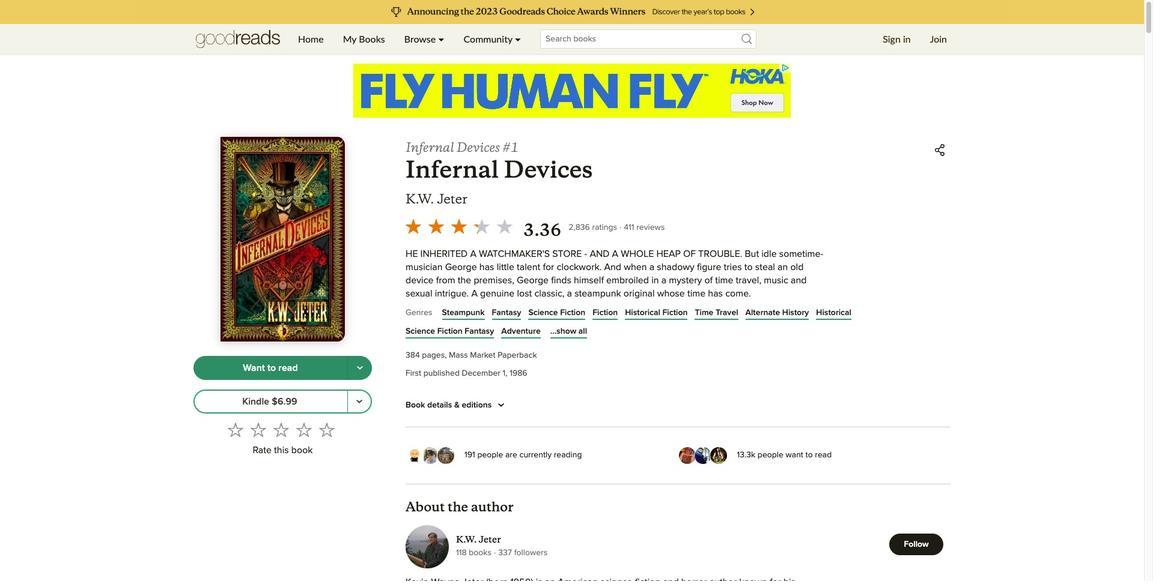 Task type: vqa. For each thing, say whether or not it's contained in the screenshot.
friends inside Nevine 1,158 books | 74 friends
no



Task type: describe. For each thing, give the bounding box(es) containing it.
1,
[[503, 369, 508, 378]]

historical link
[[816, 307, 852, 319]]

fiction for science fiction
[[560, 309, 585, 317]]

device
[[406, 276, 434, 285]]

travel
[[716, 309, 738, 317]]

k.w. jeter for the top k.w. jeter link
[[406, 191, 467, 207]]

lost
[[517, 289, 532, 299]]

market
[[470, 351, 496, 360]]

browse
[[404, 33, 436, 44]]

2 infernal from the top
[[406, 155, 499, 184]]

an
[[778, 263, 788, 272]]

1 vertical spatial k.w.
[[456, 534, 477, 546]]

intrigue.
[[435, 289, 469, 299]]

december
[[462, 369, 501, 378]]

sometime-
[[779, 249, 824, 259]]

1 vertical spatial a
[[661, 276, 667, 285]]

sign
[[883, 33, 901, 44]]

science fiction link
[[529, 307, 585, 319]]

rate this book element
[[194, 419, 372, 461]]

want
[[786, 451, 803, 460]]

browse ▾ link
[[395, 24, 454, 54]]

want to read button
[[194, 357, 348, 381]]

1 vertical spatial read
[[815, 451, 832, 460]]

191 people are currently reading
[[465, 451, 582, 460]]

my
[[343, 33, 356, 44]]

from
[[436, 276, 455, 285]]

shadowy
[[657, 263, 695, 272]]

but
[[745, 249, 759, 259]]

411 reviews
[[624, 224, 665, 232]]

average rating of 3.36 stars. figure
[[402, 215, 569, 242]]

embroiled
[[606, 276, 649, 285]]

rate
[[253, 446, 272, 456]]

Search by book title or ISBN text field
[[540, 29, 757, 49]]

fiction for science fiction fantasy
[[437, 327, 463, 336]]

community ▾
[[464, 33, 521, 44]]

0 vertical spatial fantasy
[[492, 309, 521, 317]]

rating 3.36 out of 5 image
[[402, 215, 516, 238]]

0 vertical spatial a
[[649, 263, 655, 272]]

he
[[406, 249, 418, 259]]

trouble.
[[698, 249, 742, 259]]

whose
[[657, 289, 685, 299]]

musician
[[406, 263, 443, 272]]

genuine
[[480, 289, 515, 299]]

steampunk
[[575, 289, 621, 299]]

and
[[590, 249, 610, 259]]

book title: infernal devices element
[[406, 155, 593, 184]]

▾ for community ▾
[[515, 33, 521, 44]]

this
[[274, 446, 289, 456]]

community
[[464, 33, 512, 44]]

3.36
[[523, 220, 561, 241]]

currently
[[520, 451, 552, 460]]

alternate history link
[[746, 307, 809, 319]]

1 vertical spatial time
[[687, 289, 706, 299]]

tries
[[724, 263, 742, 272]]

time travel
[[695, 309, 738, 317]]

mystery
[[669, 276, 702, 285]]

steampunk link
[[442, 307, 485, 319]]

kindle $6.99 link
[[194, 390, 348, 414]]

whole
[[621, 249, 654, 259]]

first published december 1, 1986
[[406, 369, 527, 378]]

in inside he inherited a watchmaker's store - and a whole heap of trouble. but idle sometime- musician george has little talent for clockwork. and when a shadowy figure tries to steal an old device from the premises, george finds himself embroiled in a mystery of time travel, music and sexual intrigue. a genuine lost classic, a steampunk original whose time has come.
[[652, 276, 659, 285]]

&
[[454, 401, 460, 410]]

$6.99
[[272, 397, 297, 407]]

steal
[[755, 263, 775, 272]]

384
[[406, 351, 420, 360]]

want to read
[[243, 364, 298, 373]]

science for science fiction fantasy
[[406, 327, 435, 336]]

13.3k
[[737, 451, 756, 460]]

about the author
[[406, 499, 514, 515]]

watchmaker's
[[479, 249, 550, 259]]

sexual
[[406, 289, 432, 299]]

rate this book
[[253, 446, 313, 456]]

sign in
[[883, 33, 911, 44]]

fiction link
[[593, 307, 618, 319]]

and
[[791, 276, 807, 285]]

0 horizontal spatial a
[[567, 289, 572, 299]]

join
[[930, 33, 947, 44]]

figure
[[697, 263, 721, 272]]

time travel link
[[695, 307, 738, 319]]

fantasy inside science fiction fantasy link
[[465, 327, 494, 336]]

infernal devices #1 infernal devices
[[406, 139, 593, 184]]

details
[[427, 401, 452, 410]]

337 followers
[[498, 549, 548, 558]]

idle
[[762, 249, 777, 259]]

0 horizontal spatial devices
[[457, 139, 500, 156]]

ratings
[[592, 224, 617, 232]]

0 vertical spatial jeter
[[437, 191, 467, 207]]

rate 2 out of 5 image
[[250, 423, 266, 438]]

he inherited a watchmaker's store - and a whole heap of trouble. but idle sometime- musician george has little talent for clockwork. and when a shadowy figure tries to steal an old device from the premises, george finds himself embroiled in a mystery of time travel, music and sexual intrigue. a genuine lost classic, a steampunk original whose time has come.
[[406, 249, 824, 299]]

a up steampunk
[[471, 289, 478, 299]]

book
[[291, 446, 313, 456]]

118 books
[[456, 549, 492, 558]]

adventure link
[[501, 326, 541, 338]]

of
[[683, 249, 696, 259]]

want
[[243, 364, 265, 373]]

0 horizontal spatial k.w.
[[406, 191, 434, 207]]

historical fiction
[[625, 309, 688, 317]]

old
[[791, 263, 804, 272]]



Task type: locate. For each thing, give the bounding box(es) containing it.
historical fiction link
[[625, 307, 688, 319]]

of
[[705, 276, 713, 285]]

fantasy
[[492, 309, 521, 317], [465, 327, 494, 336]]

None search field
[[531, 29, 766, 49]]

2 people from the left
[[758, 451, 784, 460]]

1 horizontal spatial historical
[[816, 309, 852, 317]]

the inside he inherited a watchmaker's store - and a whole heap of trouble. but idle sometime- musician george has little talent for clockwork. and when a shadowy figure tries to steal an old device from the premises, george finds himself embroiled in a mystery of time travel, music and sexual intrigue. a genuine lost classic, a steampunk original whose time has come.
[[458, 276, 471, 285]]

historical down original
[[625, 309, 660, 317]]

in up the whose
[[652, 276, 659, 285]]

0 vertical spatial read
[[278, 364, 298, 373]]

george down the talent at top left
[[517, 276, 549, 285]]

1 vertical spatial the
[[448, 499, 468, 515]]

384 pages, mass market paperback
[[406, 351, 537, 360]]

1 horizontal spatial ▾
[[515, 33, 521, 44]]

little
[[497, 263, 514, 272]]

himself
[[574, 276, 604, 285]]

clockwork.
[[557, 263, 602, 272]]

the right about
[[448, 499, 468, 515]]

0 horizontal spatial science
[[406, 327, 435, 336]]

1 vertical spatial george
[[517, 276, 549, 285]]

jeter up rating 3.36 out of 5 image
[[437, 191, 467, 207]]

science inside "link"
[[529, 309, 558, 317]]

k.w. jeter for the bottom k.w. jeter link
[[456, 534, 501, 546]]

a
[[470, 249, 477, 259], [612, 249, 618, 259], [471, 289, 478, 299]]

1 horizontal spatial time
[[715, 276, 733, 285]]

-
[[584, 249, 587, 259]]

1 horizontal spatial george
[[517, 276, 549, 285]]

classic,
[[535, 289, 565, 299]]

community ▾ link
[[454, 24, 531, 54]]

k.w. jeter
[[406, 191, 467, 207], [456, 534, 501, 546]]

2 vertical spatial a
[[567, 289, 572, 299]]

fiction up ...show all
[[560, 309, 585, 317]]

devices
[[457, 139, 500, 156], [504, 155, 593, 184]]

a down finds on the left of the page
[[567, 289, 572, 299]]

steampunk
[[442, 309, 485, 317]]

0 horizontal spatial time
[[687, 289, 706, 299]]

premises,
[[474, 276, 514, 285]]

historical for historical
[[816, 309, 852, 317]]

1 ▾ from the left
[[438, 33, 444, 44]]

people for 13.3k
[[758, 451, 784, 460]]

has up premises,
[[479, 263, 494, 272]]

has
[[479, 263, 494, 272], [708, 289, 723, 299]]

advertisement region
[[353, 64, 791, 118]]

fiction inside "link"
[[560, 309, 585, 317]]

k.w. jeter up rating 3.36 out of 5 image
[[406, 191, 467, 207]]

reading
[[554, 451, 582, 460]]

rate 1 out of 5 image
[[227, 423, 243, 438]]

science down "classic,"
[[529, 309, 558, 317]]

...show all link
[[550, 326, 587, 338]]

2 ▾ from the left
[[515, 33, 521, 44]]

1 horizontal spatial people
[[758, 451, 784, 460]]

0 horizontal spatial to
[[267, 364, 276, 373]]

author
[[471, 499, 514, 515]]

#1
[[502, 139, 519, 156]]

2 horizontal spatial a
[[661, 276, 667, 285]]

to inside he inherited a watchmaker's store - and a whole heap of trouble. but idle sometime- musician george has little talent for clockwork. and when a shadowy figure tries to steal an old device from the premises, george finds himself embroiled in a mystery of time travel, music and sexual intrigue. a genuine lost classic, a steampunk original whose time has come.
[[744, 263, 753, 272]]

george up 'from'
[[445, 263, 477, 272]]

2,836 ratings and 411 reviews figure
[[569, 220, 665, 234]]

read right "want"
[[815, 451, 832, 460]]

0 horizontal spatial read
[[278, 364, 298, 373]]

k.w.
[[406, 191, 434, 207], [456, 534, 477, 546]]

home link
[[288, 24, 333, 54]]

0 horizontal spatial jeter
[[437, 191, 467, 207]]

1 horizontal spatial to
[[744, 263, 753, 272]]

discover the winners for the best books of the year in the 2023 goodreads choice awards image
[[135, 0, 1009, 24]]

alternate
[[746, 309, 780, 317]]

1 people from the left
[[477, 451, 503, 460]]

1 vertical spatial has
[[708, 289, 723, 299]]

pages,
[[422, 351, 447, 360]]

are
[[505, 451, 517, 460]]

1 vertical spatial k.w. jeter link
[[456, 534, 548, 546]]

a down average rating of 3.36 stars. figure
[[470, 249, 477, 259]]

fiction down the whose
[[663, 309, 688, 317]]

fiction down steampunk link
[[437, 327, 463, 336]]

0 vertical spatial k.w.
[[406, 191, 434, 207]]

and
[[604, 263, 621, 272]]

0 horizontal spatial people
[[477, 451, 503, 460]]

followers
[[514, 549, 548, 558]]

1 horizontal spatial k.w.
[[456, 534, 477, 546]]

...show
[[550, 327, 576, 336]]

0 vertical spatial george
[[445, 263, 477, 272]]

book details & editions button
[[406, 398, 509, 413]]

k.w. jeter link up 337
[[456, 534, 548, 546]]

13.3k people want to read
[[737, 451, 832, 460]]

118
[[456, 549, 467, 558]]

time
[[715, 276, 733, 285], [687, 289, 706, 299]]

2,836 ratings
[[569, 224, 617, 232]]

0 vertical spatial to
[[744, 263, 753, 272]]

1 horizontal spatial science
[[529, 309, 558, 317]]

time right of
[[715, 276, 733, 285]]

0 vertical spatial science
[[529, 309, 558, 317]]

fantasy link
[[492, 307, 521, 319]]

▾
[[438, 33, 444, 44], [515, 33, 521, 44]]

fantasy down genuine
[[492, 309, 521, 317]]

books
[[469, 549, 492, 558]]

to right "want"
[[806, 451, 813, 460]]

1 horizontal spatial a
[[649, 263, 655, 272]]

k.w. up 118 at bottom
[[456, 534, 477, 546]]

0 horizontal spatial in
[[652, 276, 659, 285]]

0 vertical spatial time
[[715, 276, 733, 285]]

0 vertical spatial has
[[479, 263, 494, 272]]

1 horizontal spatial has
[[708, 289, 723, 299]]

the up the intrigue.
[[458, 276, 471, 285]]

a up and
[[612, 249, 618, 259]]

0 vertical spatial in
[[903, 33, 911, 44]]

0 vertical spatial the
[[458, 276, 471, 285]]

reviews
[[637, 224, 665, 232]]

science fiction
[[529, 309, 585, 317]]

▾ right community
[[515, 33, 521, 44]]

talent
[[517, 263, 540, 272]]

191
[[465, 451, 475, 460]]

1 infernal from the top
[[406, 139, 454, 156]]

k.w. up rating 3.36 out of 5 image
[[406, 191, 434, 207]]

the
[[458, 276, 471, 285], [448, 499, 468, 515]]

to
[[744, 263, 753, 272], [267, 364, 276, 373], [806, 451, 813, 460]]

rating 0 out of 5 group
[[224, 419, 338, 442]]

follow
[[904, 541, 929, 549]]

mass
[[449, 351, 468, 360]]

1 vertical spatial science
[[406, 327, 435, 336]]

1 vertical spatial to
[[267, 364, 276, 373]]

rate 3 out of 5 image
[[273, 423, 289, 438]]

1 vertical spatial jeter
[[479, 534, 501, 546]]

...show all
[[550, 327, 587, 336]]

in right sign
[[903, 33, 911, 44]]

fiction for historical fiction
[[663, 309, 688, 317]]

inherited
[[420, 249, 468, 259]]

0 horizontal spatial historical
[[625, 309, 660, 317]]

337
[[498, 549, 512, 558]]

has down of
[[708, 289, 723, 299]]

finds
[[551, 276, 571, 285]]

home image
[[196, 24, 280, 54]]

travel,
[[736, 276, 762, 285]]

a
[[649, 263, 655, 272], [661, 276, 667, 285], [567, 289, 572, 299]]

2 historical from the left
[[816, 309, 852, 317]]

my books
[[343, 33, 385, 44]]

rate 4 out of 5 image
[[296, 423, 312, 438]]

0 vertical spatial k.w. jeter link
[[406, 191, 467, 208]]

to right want
[[267, 364, 276, 373]]

1 horizontal spatial in
[[903, 33, 911, 44]]

editions
[[462, 401, 492, 410]]

home
[[298, 33, 324, 44]]

a right when
[[649, 263, 655, 272]]

science fiction fantasy
[[406, 327, 494, 336]]

people for 191
[[477, 451, 503, 460]]

book
[[406, 401, 425, 410]]

▾ right browse
[[438, 33, 444, 44]]

fiction down steampunk
[[593, 309, 618, 317]]

▾ for browse ▾
[[438, 33, 444, 44]]

sign in link
[[873, 24, 920, 54]]

a up the whose
[[661, 276, 667, 285]]

read up $6.99
[[278, 364, 298, 373]]

rate 5 out of 5 image
[[319, 423, 334, 438]]

k.w. jeter up books
[[456, 534, 501, 546]]

0 horizontal spatial george
[[445, 263, 477, 272]]

historical
[[625, 309, 660, 317], [816, 309, 852, 317]]

to inside button
[[267, 364, 276, 373]]

jeter up books
[[479, 534, 501, 546]]

fantasy up market
[[465, 327, 494, 336]]

2 vertical spatial to
[[806, 451, 813, 460]]

first
[[406, 369, 421, 378]]

science down genres
[[406, 327, 435, 336]]

1 vertical spatial in
[[652, 276, 659, 285]]

read inside button
[[278, 364, 298, 373]]

to up travel, at the right of the page
[[744, 263, 753, 272]]

paperback
[[498, 351, 537, 360]]

join link
[[920, 24, 957, 54]]

people
[[477, 451, 503, 460], [758, 451, 784, 460]]

come.
[[725, 289, 751, 299]]

time down mystery
[[687, 289, 706, 299]]

science for science fiction
[[529, 309, 558, 317]]

in
[[903, 33, 911, 44], [652, 276, 659, 285]]

2 horizontal spatial to
[[806, 451, 813, 460]]

music
[[764, 276, 788, 285]]

historical for historical fiction
[[625, 309, 660, 317]]

1 horizontal spatial read
[[815, 451, 832, 460]]

0 horizontal spatial has
[[479, 263, 494, 272]]

my books link
[[333, 24, 395, 54]]

people right 191
[[477, 451, 503, 460]]

george
[[445, 263, 477, 272], [517, 276, 549, 285]]

time
[[695, 309, 714, 317]]

for
[[543, 263, 554, 272]]

historical right history
[[816, 309, 852, 317]]

1 horizontal spatial devices
[[504, 155, 593, 184]]

about
[[406, 499, 445, 515]]

top genres for this book element
[[406, 306, 951, 343]]

1 vertical spatial fantasy
[[465, 327, 494, 336]]

original
[[624, 289, 655, 299]]

k.w. jeter link up rating 3.36 out of 5 image
[[406, 191, 467, 208]]

profile image for k.w. jeter. image
[[406, 526, 449, 569]]

1 historical from the left
[[625, 309, 660, 317]]

people left "want"
[[758, 451, 784, 460]]

0 vertical spatial k.w. jeter
[[406, 191, 467, 207]]

1 horizontal spatial jeter
[[479, 534, 501, 546]]

alternate history
[[746, 309, 809, 317]]

1986
[[510, 369, 527, 378]]

2,836
[[569, 224, 590, 232]]

1 vertical spatial k.w. jeter
[[456, 534, 501, 546]]

all
[[579, 327, 587, 336]]

0 horizontal spatial ▾
[[438, 33, 444, 44]]



